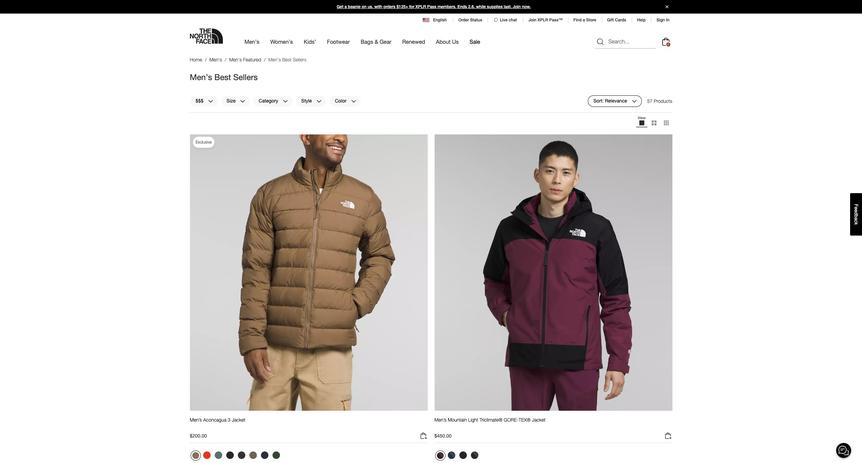 Task type: vqa. For each thing, say whether or not it's contained in the screenshot.
105 g/m² 100% recycled polyester
no



Task type: describe. For each thing, give the bounding box(es) containing it.
Utility Brown radio
[[191, 451, 201, 461]]

sort:
[[594, 98, 604, 104]]

men's up featured
[[245, 38, 260, 45]]

1 jacket from the left
[[232, 418, 246, 423]]

TNF Black radio
[[225, 451, 236, 461]]

join xplr pass™
[[529, 18, 563, 22]]

$200.00
[[190, 434, 207, 439]]

us,
[[368, 4, 374, 9]]

view list box
[[636, 115, 673, 130]]

aconcagua
[[203, 418, 227, 423]]

men's left featured
[[229, 57, 242, 63]]

with
[[375, 4, 383, 9]]

Pine Needle radio
[[271, 451, 282, 461]]

live
[[500, 18, 508, 22]]

close image
[[663, 5, 672, 8]]

3
[[228, 418, 231, 423]]

triclimate®
[[480, 418, 503, 423]]

renewed
[[403, 38, 425, 45]]

color
[[335, 98, 347, 104]]

c
[[854, 220, 860, 223]]

about
[[436, 38, 451, 45]]

3 / from the left
[[264, 57, 266, 63]]

1 / from the left
[[205, 57, 207, 63]]

style button
[[296, 95, 327, 107]]

bags & gear link
[[361, 32, 392, 51]]

sale
[[470, 38, 481, 45]]

Dark Sage radio
[[213, 451, 224, 461]]

us
[[452, 38, 459, 45]]

1 horizontal spatial men's link
[[245, 32, 260, 51]]

beanie
[[348, 4, 361, 9]]

$450.00
[[435, 434, 452, 439]]

order status link
[[459, 18, 483, 22]]

2.6,
[[469, 4, 475, 9]]

english
[[433, 18, 447, 22]]

1
[[668, 43, 670, 46]]

men's down women's link
[[269, 57, 281, 63]]

1 vertical spatial sellers
[[233, 72, 258, 82]]

tnf black image for tnf black option
[[226, 452, 234, 460]]

2 e from the top
[[854, 210, 860, 212]]

2 / from the left
[[225, 57, 227, 63]]

women's link
[[270, 32, 293, 51]]

size
[[227, 98, 236, 104]]

$125+
[[397, 4, 408, 9]]

57
[[648, 98, 653, 104]]

d
[[854, 212, 860, 215]]

color button
[[329, 95, 361, 107]]

57 products
[[648, 98, 673, 104]]

asphalt grey image
[[238, 452, 245, 460]]

last.
[[504, 4, 512, 9]]

f
[[854, 204, 860, 207]]

b
[[854, 215, 860, 218]]

on
[[362, 4, 367, 9]]

sign in
[[657, 18, 670, 22]]

sign in button
[[657, 18, 670, 22]]

help link
[[638, 18, 646, 22]]

find a store link
[[574, 18, 597, 22]]

men's featured link
[[229, 57, 261, 63]]

1 vertical spatial xplr
[[538, 18, 549, 22]]

order status
[[459, 18, 483, 22]]

renewed link
[[403, 32, 425, 51]]

women's
[[270, 38, 293, 45]]

pass™
[[550, 18, 563, 22]]

footwear
[[327, 38, 350, 45]]

products
[[654, 98, 673, 104]]

bags
[[361, 38, 373, 45]]

get a beanie on us, with orders $125+ for xplr pass members. ends 2.6, while supplies last. join now. link
[[0, 0, 863, 14]]

size button
[[221, 95, 250, 107]]

men's aconcagua 3 jacket button
[[190, 418, 246, 430]]

men's best sellers
[[190, 72, 258, 82]]

0 horizontal spatial best
[[215, 72, 231, 82]]

a for beanie
[[345, 4, 347, 9]]

home
[[190, 57, 202, 63]]

Fiery Red radio
[[201, 451, 212, 461]]

men's up men's best sellers
[[210, 57, 222, 63]]

gift cards link
[[608, 18, 627, 22]]

gore-
[[504, 418, 519, 423]]

members.
[[438, 4, 457, 9]]

home / men's / men's featured / men's best sellers
[[190, 57, 307, 63]]

home link
[[190, 57, 202, 63]]

footwear link
[[327, 32, 350, 51]]

gift
[[608, 18, 614, 22]]

get a beanie on us, with orders $125+ for xplr pass members. ends 2.6, while supplies last. join now.
[[337, 4, 531, 9]]

men's down home
[[190, 72, 212, 82]]

$200.00 button
[[190, 433, 428, 444]]

order
[[459, 18, 469, 22]]

pine needle image
[[273, 452, 280, 460]]

fiery red image
[[203, 452, 211, 460]]

men's for men's aconcagua 3 jacket
[[190, 418, 202, 423]]

category button
[[253, 95, 293, 107]]

men's mountain light triclimate® gore-tex® jacket image
[[435, 134, 673, 412]]

shady blue/summit navy image
[[448, 452, 456, 460]]

get
[[337, 4, 344, 9]]

in
[[667, 18, 670, 22]]

f e e d b a c k
[[854, 204, 860, 225]]



Task type: locate. For each thing, give the bounding box(es) containing it.
status
[[471, 18, 483, 22]]

$450.00 button
[[435, 433, 673, 444]]

find a store
[[574, 18, 597, 22]]

men's link up featured
[[245, 32, 260, 51]]

pass
[[428, 4, 437, 9]]

live chat
[[500, 18, 517, 22]]

best
[[282, 57, 292, 63], [215, 72, 231, 82]]

1 horizontal spatial xplr
[[538, 18, 549, 22]]

0 horizontal spatial a
[[345, 4, 347, 9]]

2 jacket from the left
[[532, 418, 546, 423]]

1 horizontal spatial join
[[529, 18, 537, 22]]

0 vertical spatial a
[[345, 4, 347, 9]]

sellers down men's featured 'link'
[[233, 72, 258, 82]]

sign
[[657, 18, 666, 22]]

men's
[[245, 38, 260, 45], [210, 57, 222, 63], [229, 57, 242, 63], [269, 57, 281, 63], [190, 72, 212, 82]]

the north face home page image
[[190, 29, 223, 44]]

Asphalt Grey radio
[[236, 451, 247, 461]]

/ right featured
[[264, 57, 266, 63]]

0 horizontal spatial join
[[513, 4, 521, 9]]

0 horizontal spatial $choose color$ option group
[[190, 451, 282, 464]]

0 vertical spatial men's link
[[245, 32, 260, 51]]

&
[[375, 38, 378, 45]]

TNF Black radio
[[458, 451, 469, 461]]

chat
[[509, 18, 517, 22]]

men's aconcagua 3 jacket image
[[190, 134, 428, 412]]

help
[[638, 18, 646, 22]]

join right last.
[[513, 4, 521, 9]]

0 vertical spatial sellers
[[293, 57, 307, 63]]

dark sage image
[[215, 452, 222, 460]]

/ right home link
[[205, 57, 207, 63]]

Shady Blue/Summit Navy radio
[[446, 451, 457, 461]]

0 vertical spatial xplr
[[416, 4, 426, 9]]

2 horizontal spatial a
[[854, 218, 860, 220]]

live chat button
[[494, 17, 518, 23]]

join down now.
[[529, 18, 537, 22]]

sellers
[[293, 57, 307, 63], [233, 72, 258, 82]]

f e e d b a c k button
[[851, 193, 863, 236]]

tnf black image right dark sage option at bottom
[[226, 452, 234, 460]]

1 horizontal spatial best
[[282, 57, 292, 63]]

0 horizontal spatial jacket
[[232, 418, 246, 423]]

a inside button
[[854, 218, 860, 220]]

sellers down kids' link
[[293, 57, 307, 63]]

k
[[854, 223, 860, 225]]

Summit Navy radio
[[259, 451, 270, 461]]

view
[[638, 115, 646, 120]]

tnf black image
[[226, 452, 234, 460], [460, 452, 467, 460]]

1 horizontal spatial jacket
[[532, 418, 546, 423]]

1 tnf black image from the left
[[226, 452, 234, 460]]

exclusive
[[196, 140, 212, 145]]

1 e from the top
[[854, 207, 860, 210]]

1 horizontal spatial men's
[[435, 418, 447, 423]]

$choose color$ option group
[[190, 451, 282, 464], [435, 451, 481, 464]]

2 tnf black image from the left
[[460, 452, 467, 460]]

1 men's from the left
[[190, 418, 202, 423]]

mountain
[[448, 418, 467, 423]]

pine needle/tnf black image
[[471, 452, 479, 460]]

1 horizontal spatial $choose color$ option group
[[435, 451, 481, 464]]

1 vertical spatial best
[[215, 72, 231, 82]]

view button
[[636, 115, 648, 130]]

0 vertical spatial best
[[282, 57, 292, 63]]

tnf black image for tnf black radio
[[460, 452, 467, 460]]

kids'
[[304, 38, 316, 45]]

$choose color$ option group for $200.00
[[190, 451, 282, 464]]

1 $choose color$ option group from the left
[[190, 451, 282, 464]]

e up the d
[[854, 207, 860, 210]]

sale link
[[470, 32, 481, 51]]

light
[[469, 418, 479, 423]]

men's up the $450.00
[[435, 418, 447, 423]]

2 $choose color$ option group from the left
[[435, 451, 481, 464]]

summit navy image
[[261, 452, 268, 460]]

0 horizontal spatial men's link
[[210, 57, 222, 63]]

category
[[259, 98, 278, 104]]

$choose color$ option group for $450.00
[[435, 451, 481, 464]]

/ up men's best sellers
[[225, 57, 227, 63]]

men's
[[190, 418, 202, 423], [435, 418, 447, 423]]

tnf black image right shady blue/summit navy radio
[[460, 452, 467, 460]]

falcon brown image
[[249, 452, 257, 460]]

jacket right 3
[[232, 418, 246, 423]]

/
[[205, 57, 207, 63], [225, 57, 227, 63], [264, 57, 266, 63]]

about us
[[436, 38, 459, 45]]

Boysenberry/TNF Black radio
[[435, 451, 446, 461]]

Pine Needle/TNF Black radio
[[469, 451, 480, 461]]

xplr inside get a beanie on us, with orders $125+ for xplr pass members. ends 2.6, while supplies last. join now. link
[[416, 4, 426, 9]]

a right get at the top left of page
[[345, 4, 347, 9]]

1 horizontal spatial /
[[225, 57, 227, 63]]

0 horizontal spatial sellers
[[233, 72, 258, 82]]

e
[[854, 207, 860, 210], [854, 210, 860, 212]]

about us link
[[436, 32, 459, 51]]

join xplr pass™ link
[[529, 18, 563, 22]]

cards
[[615, 18, 627, 22]]

a for store
[[583, 18, 586, 22]]

supplies
[[487, 4, 503, 9]]

1 vertical spatial men's link
[[210, 57, 222, 63]]

english link
[[423, 17, 448, 23]]

jacket
[[232, 418, 246, 423], [532, 418, 546, 423]]

while
[[476, 4, 486, 9]]

e up "b"
[[854, 210, 860, 212]]

kids' link
[[304, 32, 316, 51]]

men's link
[[245, 32, 260, 51], [210, 57, 222, 63]]

2 vertical spatial a
[[854, 218, 860, 220]]

men's aconcagua 3 jacket
[[190, 418, 246, 423]]

$$$ button
[[190, 95, 218, 107]]

store
[[587, 18, 597, 22]]

relevance
[[606, 98, 628, 104]]

gift cards
[[608, 18, 627, 22]]

2 men's from the left
[[435, 418, 447, 423]]

style
[[302, 98, 312, 104]]

0 vertical spatial join
[[513, 4, 521, 9]]

$$$
[[196, 98, 204, 104]]

a right find
[[583, 18, 586, 22]]

xplr left pass™
[[538, 18, 549, 22]]

sort: relevance button
[[588, 95, 642, 107]]

1 horizontal spatial sellers
[[293, 57, 307, 63]]

sort: relevance
[[594, 98, 628, 104]]

1 horizontal spatial tnf black image
[[460, 452, 467, 460]]

now.
[[522, 4, 531, 9]]

1 vertical spatial a
[[583, 18, 586, 22]]

xplr right "for"
[[416, 4, 426, 9]]

find
[[574, 18, 582, 22]]

tex®
[[519, 418, 531, 423]]

0 horizontal spatial men's
[[190, 418, 202, 423]]

jacket right tex®
[[532, 418, 546, 423]]

1 link
[[661, 36, 672, 47]]

a
[[345, 4, 347, 9], [583, 18, 586, 22], [854, 218, 860, 220]]

57 products status
[[648, 95, 673, 107]]

Falcon Brown radio
[[248, 451, 259, 461]]

Search search field
[[595, 35, 657, 48]]

best down women's link
[[282, 57, 292, 63]]

gear
[[380, 38, 392, 45]]

search all image
[[597, 38, 605, 46]]

0 horizontal spatial /
[[205, 57, 207, 63]]

best up size
[[215, 72, 231, 82]]

men's mountain light triclimate® gore-tex® jacket
[[435, 418, 546, 423]]

2 horizontal spatial /
[[264, 57, 266, 63]]

a up 'k'
[[854, 218, 860, 220]]

men's for men's mountain light triclimate® gore-tex® jacket
[[435, 418, 447, 423]]

men's up the $200.00
[[190, 418, 202, 423]]

tnf black image inside option
[[226, 452, 234, 460]]

men's link up men's best sellers
[[210, 57, 222, 63]]

1 vertical spatial join
[[529, 18, 537, 22]]

men's mountain light triclimate® gore-tex® jacket button
[[435, 418, 546, 430]]

0 horizontal spatial xplr
[[416, 4, 426, 9]]

boysenberry/tnf black image
[[437, 453, 444, 460]]

men's best sellers element
[[269, 57, 307, 63]]

orders
[[384, 4, 396, 9]]

utility brown image
[[192, 453, 199, 460]]

tnf black image inside radio
[[460, 452, 467, 460]]

0 horizontal spatial tnf black image
[[226, 452, 234, 460]]

ends
[[458, 4, 467, 9]]

1 horizontal spatial a
[[583, 18, 586, 22]]



